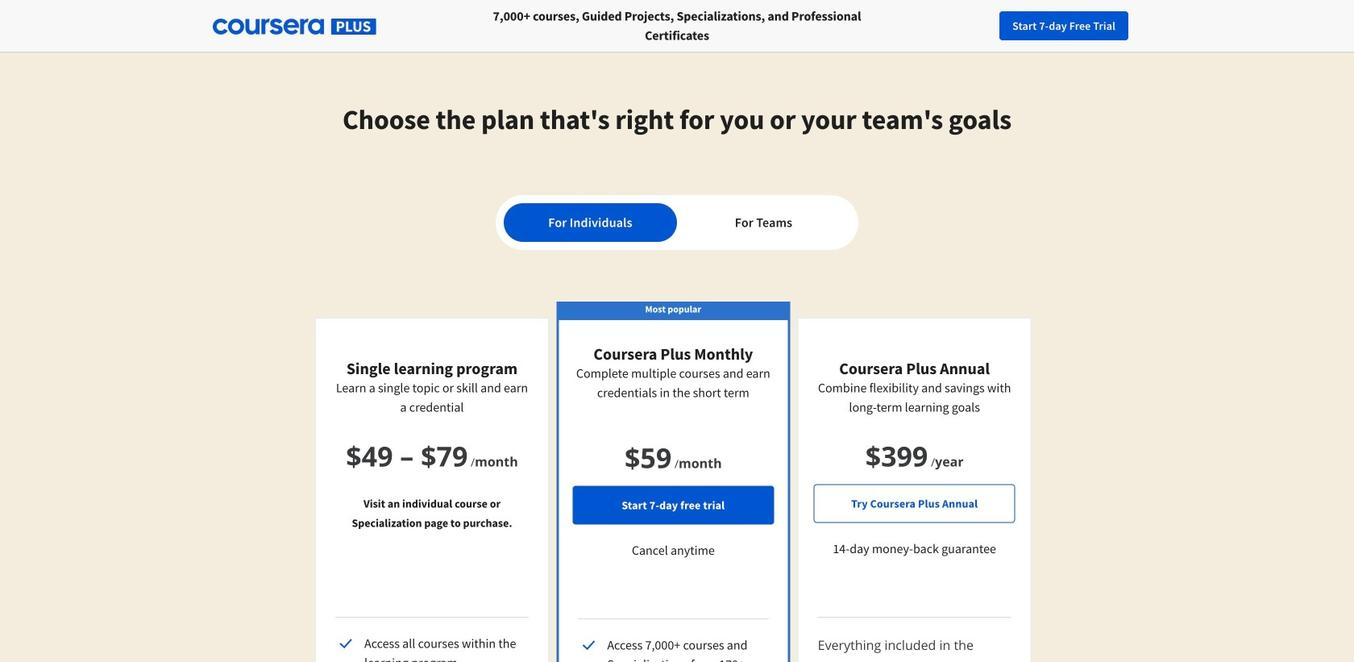 Task type: locate. For each thing, give the bounding box(es) containing it.
None search field
[[222, 10, 609, 42]]

price comparison tab tab list
[[504, 203, 851, 242]]



Task type: describe. For each thing, give the bounding box(es) containing it.
coursera plus image
[[213, 19, 377, 35]]



Task type: vqa. For each thing, say whether or not it's contained in the screenshot.
search field
yes



